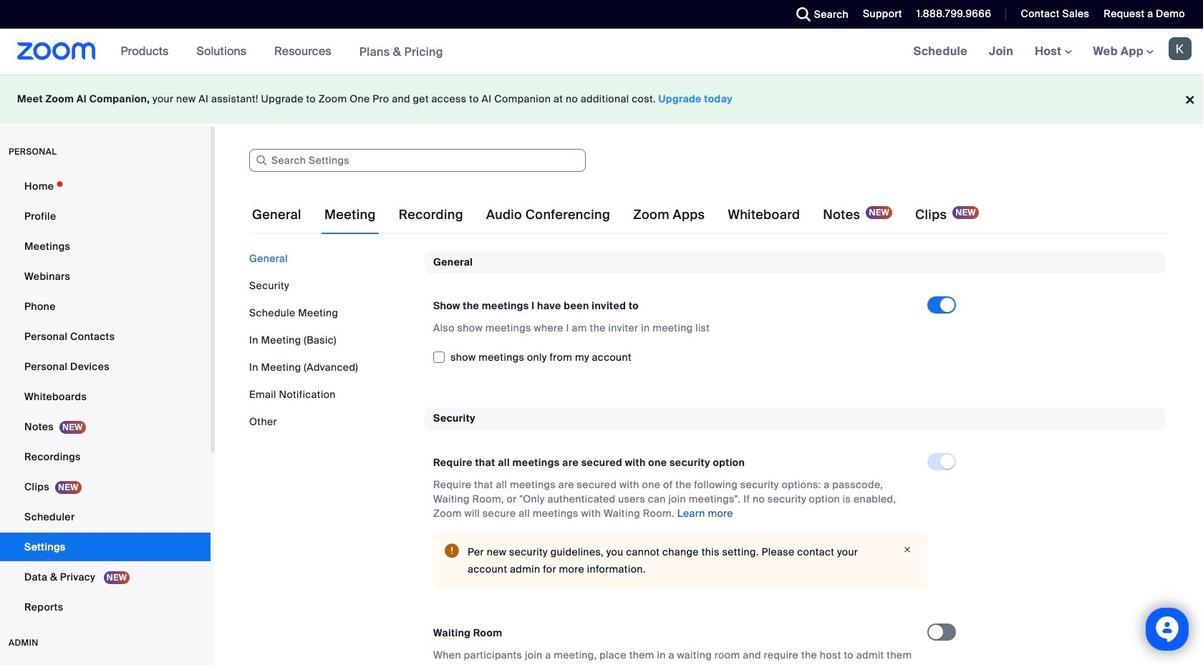 Task type: describe. For each thing, give the bounding box(es) containing it.
zoom logo image
[[17, 42, 96, 60]]

security element
[[425, 408, 1165, 665]]

general element
[[425, 251, 1165, 385]]

meetings navigation
[[903, 29, 1203, 75]]

personal menu menu
[[0, 172, 211, 623]]

profile picture image
[[1169, 37, 1192, 60]]

close image
[[899, 543, 916, 556]]

warning image
[[445, 543, 459, 558]]



Task type: locate. For each thing, give the bounding box(es) containing it.
product information navigation
[[110, 29, 454, 75]]

tabs of my account settings page tab list
[[249, 195, 982, 235]]

alert
[[433, 532, 927, 589]]

alert inside security element
[[433, 532, 927, 589]]

Search Settings text field
[[249, 149, 586, 172]]

footer
[[0, 74, 1203, 124]]

banner
[[0, 29, 1203, 75]]

menu bar
[[249, 251, 414, 429]]



Task type: vqa. For each thing, say whether or not it's contained in the screenshot.
alert
yes



